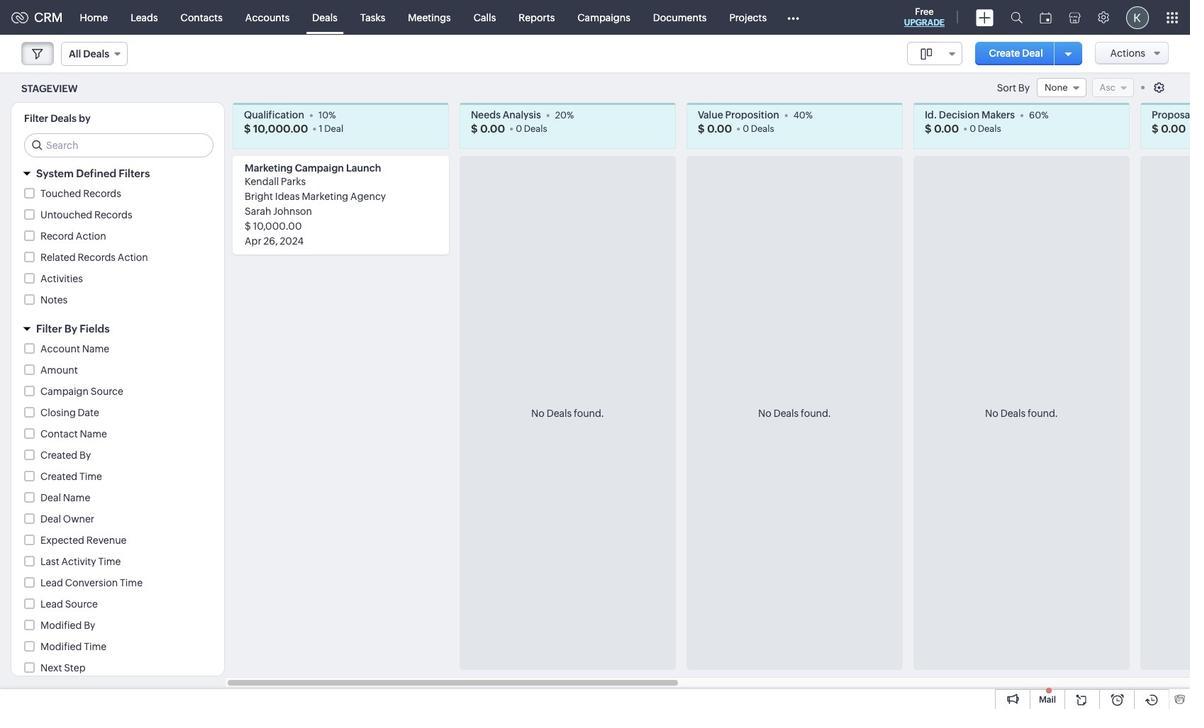 Task type: vqa. For each thing, say whether or not it's contained in the screenshot.
1st Completed
no



Task type: describe. For each thing, give the bounding box(es) containing it.
deal owner
[[40, 514, 94, 525]]

meetings
[[408, 12, 451, 23]]

0.00 for value
[[707, 122, 732, 134]]

free upgrade
[[905, 6, 945, 28]]

no for decision
[[986, 408, 999, 419]]

crm
[[34, 10, 63, 25]]

by for created
[[79, 450, 91, 461]]

account name
[[40, 343, 109, 355]]

$ for qualification
[[244, 122, 251, 134]]

revenue
[[86, 535, 127, 546]]

deal right 1
[[325, 123, 344, 134]]

actions
[[1111, 48, 1146, 59]]

expected revenue
[[40, 535, 127, 546]]

lead source
[[40, 599, 98, 610]]

last activity time
[[40, 556, 121, 568]]

create
[[990, 48, 1021, 59]]

0.00 for needs
[[480, 122, 505, 134]]

lead for lead conversion time
[[40, 578, 63, 589]]

% for value proposition
[[806, 110, 813, 120]]

deal up the deal owner
[[40, 492, 61, 504]]

system defined filters button
[[11, 161, 224, 186]]

bright
[[245, 191, 273, 202]]

untouched
[[40, 209, 92, 221]]

projects
[[730, 12, 767, 23]]

$ for id. decision makers
[[925, 122, 932, 134]]

bright ideas marketing agency link
[[245, 191, 386, 202]]

sarah johnson link
[[245, 206, 312, 217]]

proposa
[[1152, 109, 1191, 121]]

None field
[[1038, 78, 1087, 97]]

modified for modified time
[[40, 642, 82, 653]]

free
[[916, 6, 934, 17]]

20 %
[[556, 110, 574, 120]]

no for analysis
[[532, 408, 545, 419]]

lead for lead source
[[40, 599, 63, 610]]

1 vertical spatial action
[[118, 252, 148, 263]]

all deals
[[69, 48, 109, 60]]

filter by fields
[[36, 323, 110, 335]]

calls link
[[462, 0, 508, 34]]

johnson
[[273, 206, 312, 217]]

all
[[69, 48, 81, 60]]

defined
[[76, 167, 116, 180]]

id. decision makers
[[925, 109, 1016, 121]]

no deals found. for id. decision makers
[[986, 408, 1059, 419]]

records for touched
[[83, 188, 121, 199]]

untouched records
[[40, 209, 132, 221]]

campaign source
[[40, 386, 123, 397]]

related records action
[[40, 252, 148, 263]]

sort
[[997, 82, 1017, 93]]

launch
[[346, 163, 381, 174]]

notes
[[40, 294, 68, 306]]

deal up the expected
[[40, 514, 61, 525]]

search element
[[1003, 0, 1032, 35]]

name for contact name
[[80, 429, 107, 440]]

created by
[[40, 450, 91, 461]]

profile element
[[1118, 0, 1158, 34]]

created for created by
[[40, 450, 77, 461]]

deals inside field
[[83, 48, 109, 60]]

create menu image
[[976, 9, 994, 26]]

$ 0.00 for id.
[[925, 122, 960, 134]]

calendar image
[[1040, 12, 1052, 23]]

deals link
[[301, 0, 349, 34]]

documents
[[653, 12, 707, 23]]

stageview
[[21, 83, 78, 94]]

profile image
[[1127, 6, 1150, 29]]

$ 0.00 for needs
[[471, 122, 505, 134]]

next
[[40, 663, 62, 674]]

sort by
[[997, 82, 1030, 93]]

by for modified
[[84, 620, 95, 632]]

by for filter
[[64, 323, 77, 335]]

filters
[[119, 167, 150, 180]]

$ for needs analysis
[[471, 122, 478, 134]]

All Deals field
[[61, 42, 128, 66]]

40 %
[[794, 110, 813, 120]]

contact
[[40, 429, 78, 440]]

60
[[1030, 110, 1042, 120]]

time down created by
[[79, 471, 102, 483]]

amount
[[40, 365, 78, 376]]

no deals found. for needs analysis
[[532, 408, 605, 419]]

activities
[[40, 273, 83, 285]]

time up step
[[84, 642, 107, 653]]

fields
[[80, 323, 110, 335]]

meetings link
[[397, 0, 462, 34]]

analysis
[[503, 109, 541, 121]]

mail
[[1040, 695, 1057, 705]]

$ 0.00 for value
[[698, 122, 732, 134]]

closing
[[40, 407, 76, 419]]

$ for value proposition
[[698, 122, 705, 134]]

contact name
[[40, 429, 107, 440]]

touched records
[[40, 188, 121, 199]]

ideas
[[275, 191, 300, 202]]

agency
[[351, 191, 386, 202]]

0 vertical spatial marketing
[[245, 163, 293, 174]]

create deal
[[990, 48, 1044, 59]]

no deals found. for value proposition
[[759, 408, 832, 419]]

id.
[[925, 109, 938, 121]]

leads link
[[119, 0, 169, 34]]

leads
[[131, 12, 158, 23]]

reports
[[519, 12, 555, 23]]

by
[[79, 113, 91, 124]]

campaigns link
[[566, 0, 642, 34]]

activity
[[61, 556, 96, 568]]

60 %
[[1030, 110, 1049, 120]]

deal name
[[40, 492, 90, 504]]

name for deal name
[[63, 492, 90, 504]]

name for account name
[[82, 343, 109, 355]]

makers
[[982, 109, 1016, 121]]

system defined filters
[[36, 167, 150, 180]]

0 deals for analysis
[[516, 123, 548, 134]]

filter by fields button
[[11, 316, 224, 341]]

created for created time
[[40, 471, 77, 483]]

create deal button
[[975, 42, 1058, 65]]

proposa $ 0.00
[[1152, 109, 1191, 134]]

0 vertical spatial action
[[76, 231, 106, 242]]

0 deals for decision
[[970, 123, 1002, 134]]



Task type: locate. For each thing, give the bounding box(es) containing it.
3 % from the left
[[806, 110, 813, 120]]

0.00 down value
[[707, 122, 732, 134]]

found. for id. decision makers
[[1028, 408, 1059, 419]]

lead up modified by
[[40, 599, 63, 610]]

0 horizontal spatial found.
[[574, 408, 605, 419]]

filter for filter deals by
[[24, 113, 48, 124]]

1 vertical spatial 10,000.00
[[253, 221, 302, 232]]

0 horizontal spatial marketing
[[245, 163, 293, 174]]

1 no from the left
[[532, 408, 545, 419]]

Other Modules field
[[779, 6, 809, 29]]

records down touched records
[[94, 209, 132, 221]]

size image
[[921, 48, 932, 60]]

next step
[[40, 663, 86, 674]]

1 horizontal spatial 0 deals
[[743, 123, 775, 134]]

2 found. from the left
[[801, 408, 832, 419]]

% right proposition
[[806, 110, 813, 120]]

value
[[698, 109, 724, 121]]

none
[[1045, 82, 1068, 93]]

time down revenue
[[98, 556, 121, 568]]

source for campaign source
[[91, 386, 123, 397]]

0 vertical spatial modified
[[40, 620, 82, 632]]

None field
[[907, 42, 963, 65]]

% down none
[[1042, 110, 1049, 120]]

1 horizontal spatial no
[[759, 408, 772, 419]]

crm link
[[11, 10, 63, 25]]

1 horizontal spatial action
[[118, 252, 148, 263]]

$ 10,000.00
[[244, 122, 308, 134]]

2 vertical spatial name
[[63, 492, 90, 504]]

modified time
[[40, 642, 107, 653]]

marketing up 'kendall'
[[245, 163, 293, 174]]

1 found. from the left
[[574, 408, 605, 419]]

1 created from the top
[[40, 450, 77, 461]]

accounts
[[245, 12, 290, 23]]

$
[[244, 122, 251, 134], [471, 122, 478, 134], [698, 122, 705, 134], [925, 122, 932, 134], [1152, 122, 1159, 134], [245, 221, 251, 232]]

1 0 from the left
[[516, 123, 522, 134]]

2 horizontal spatial 0 deals
[[970, 123, 1002, 134]]

time right conversion
[[120, 578, 143, 589]]

1 modified from the top
[[40, 620, 82, 632]]

2024
[[280, 236, 304, 247]]

0 down proposition
[[743, 123, 749, 134]]

conversion
[[65, 578, 118, 589]]

by up modified time
[[84, 620, 95, 632]]

campaign
[[295, 163, 344, 174], [40, 386, 89, 397]]

$ down qualification
[[244, 122, 251, 134]]

by for sort
[[1019, 82, 1030, 93]]

sarah
[[245, 206, 271, 217]]

1 horizontal spatial $ 0.00
[[698, 122, 732, 134]]

qualification
[[244, 109, 304, 121]]

0 vertical spatial records
[[83, 188, 121, 199]]

campaigns
[[578, 12, 631, 23]]

0 deals for proposition
[[743, 123, 775, 134]]

4 % from the left
[[1042, 110, 1049, 120]]

0 for proposition
[[743, 123, 749, 134]]

3 0.00 from the left
[[934, 122, 960, 134]]

0 deals
[[516, 123, 548, 134], [743, 123, 775, 134], [970, 123, 1002, 134]]

$ down 'id.'
[[925, 122, 932, 134]]

records down defined
[[83, 188, 121, 199]]

0 horizontal spatial $ 0.00
[[471, 122, 505, 134]]

0.00 down needs
[[480, 122, 505, 134]]

1 vertical spatial source
[[65, 599, 98, 610]]

name down fields
[[82, 343, 109, 355]]

2 no deals found. from the left
[[759, 408, 832, 419]]

campaign up bright ideas marketing agency 'link'
[[295, 163, 344, 174]]

10,000.00
[[253, 122, 308, 134], [253, 221, 302, 232]]

record action
[[40, 231, 106, 242]]

found. for needs analysis
[[574, 408, 605, 419]]

0.00 down the proposa
[[1162, 122, 1187, 134]]

records down record action
[[78, 252, 116, 263]]

step
[[64, 663, 86, 674]]

contacts
[[181, 12, 223, 23]]

no for proposition
[[759, 408, 772, 419]]

lead down the last
[[40, 578, 63, 589]]

2 lead from the top
[[40, 599, 63, 610]]

$ down needs
[[471, 122, 478, 134]]

search image
[[1011, 11, 1023, 23]]

$ 0.00 down 'id.'
[[925, 122, 960, 134]]

% right the analysis
[[567, 110, 574, 120]]

0 deals down makers
[[970, 123, 1002, 134]]

create menu element
[[968, 0, 1003, 34]]

3 no deals found. from the left
[[986, 408, 1059, 419]]

filter down stageview in the left of the page
[[24, 113, 48, 124]]

projects link
[[718, 0, 779, 34]]

2 horizontal spatial 0
[[970, 123, 977, 134]]

40
[[794, 110, 806, 120]]

source up date
[[91, 386, 123, 397]]

1 horizontal spatial campaign
[[295, 163, 344, 174]]

lead
[[40, 578, 63, 589], [40, 599, 63, 610]]

filter for filter by fields
[[36, 323, 62, 335]]

2 $ 0.00 from the left
[[698, 122, 732, 134]]

1 vertical spatial name
[[80, 429, 107, 440]]

home link
[[69, 0, 119, 34]]

0 horizontal spatial no
[[532, 408, 545, 419]]

record
[[40, 231, 74, 242]]

1 horizontal spatial 0
[[743, 123, 749, 134]]

created
[[40, 450, 77, 461], [40, 471, 77, 483]]

0.00
[[480, 122, 505, 134], [707, 122, 732, 134], [934, 122, 960, 134], [1162, 122, 1187, 134]]

records for untouched
[[94, 209, 132, 221]]

% up 1 deal
[[329, 110, 336, 120]]

accounts link
[[234, 0, 301, 34]]

modified up next step
[[40, 642, 82, 653]]

Search text field
[[25, 134, 213, 157]]

1 horizontal spatial no deals found.
[[759, 408, 832, 419]]

system
[[36, 167, 74, 180]]

0 deals down proposition
[[743, 123, 775, 134]]

campaign up "closing date"
[[40, 386, 89, 397]]

tasks
[[360, 12, 386, 23]]

filter up account
[[36, 323, 62, 335]]

logo image
[[11, 12, 28, 23]]

2 created from the top
[[40, 471, 77, 483]]

2 horizontal spatial found.
[[1028, 408, 1059, 419]]

expected
[[40, 535, 84, 546]]

1 vertical spatial campaign
[[40, 386, 89, 397]]

created down 'contact'
[[40, 450, 77, 461]]

% for id. decision makers
[[1042, 110, 1049, 120]]

0 vertical spatial lead
[[40, 578, 63, 589]]

1 vertical spatial filter
[[36, 323, 62, 335]]

marketing
[[245, 163, 293, 174], [302, 191, 349, 202]]

10,000.00 down qualification
[[253, 122, 308, 134]]

0 vertical spatial source
[[91, 386, 123, 397]]

owner
[[63, 514, 94, 525]]

0 deals down the analysis
[[516, 123, 548, 134]]

10 %
[[319, 110, 336, 120]]

1 vertical spatial lead
[[40, 599, 63, 610]]

2 horizontal spatial no deals found.
[[986, 408, 1059, 419]]

marketing campaign launch kendall parks bright ideas marketing agency sarah johnson $ 10,000.00 apr 26, 2024
[[245, 163, 386, 247]]

apr
[[245, 236, 262, 247]]

0.00 down decision
[[934, 122, 960, 134]]

by down the contact name
[[79, 450, 91, 461]]

3 0 deals from the left
[[970, 123, 1002, 134]]

1 deal
[[319, 123, 344, 134]]

source for lead source
[[65, 599, 98, 610]]

2 vertical spatial records
[[78, 252, 116, 263]]

proposition
[[726, 109, 780, 121]]

deal right create
[[1023, 48, 1044, 59]]

by up account name
[[64, 323, 77, 335]]

modified for modified by
[[40, 620, 82, 632]]

source down conversion
[[65, 599, 98, 610]]

found. for value proposition
[[801, 408, 832, 419]]

touched
[[40, 188, 81, 199]]

campaign inside marketing campaign launch kendall parks bright ideas marketing agency sarah johnson $ 10,000.00 apr 26, 2024
[[295, 163, 344, 174]]

2 10,000.00 from the top
[[253, 221, 302, 232]]

% for qualification
[[329, 110, 336, 120]]

related
[[40, 252, 76, 263]]

contacts link
[[169, 0, 234, 34]]

0 horizontal spatial 0
[[516, 123, 522, 134]]

2 0 from the left
[[743, 123, 749, 134]]

lead conversion time
[[40, 578, 143, 589]]

kendall
[[245, 176, 279, 187]]

needs
[[471, 109, 501, 121]]

filter deals by
[[24, 113, 91, 124]]

3 $ 0.00 from the left
[[925, 122, 960, 134]]

1 vertical spatial marketing
[[302, 191, 349, 202]]

4 0.00 from the left
[[1162, 122, 1187, 134]]

$ up apr
[[245, 221, 251, 232]]

calls
[[474, 12, 496, 23]]

0.00 inside proposa $ 0.00
[[1162, 122, 1187, 134]]

0 down the analysis
[[516, 123, 522, 134]]

no
[[532, 408, 545, 419], [759, 408, 772, 419], [986, 408, 999, 419]]

time
[[79, 471, 102, 483], [98, 556, 121, 568], [120, 578, 143, 589], [84, 642, 107, 653]]

date
[[78, 407, 99, 419]]

1 lead from the top
[[40, 578, 63, 589]]

modified down lead source
[[40, 620, 82, 632]]

no deals found.
[[532, 408, 605, 419], [759, 408, 832, 419], [986, 408, 1059, 419]]

$ inside marketing campaign launch kendall parks bright ideas marketing agency sarah johnson $ 10,000.00 apr 26, 2024
[[245, 221, 251, 232]]

$ 0.00
[[471, 122, 505, 134], [698, 122, 732, 134], [925, 122, 960, 134]]

created up deal name
[[40, 471, 77, 483]]

$ down the proposa
[[1152, 122, 1159, 134]]

2 % from the left
[[567, 110, 574, 120]]

26,
[[264, 236, 278, 247]]

records
[[83, 188, 121, 199], [94, 209, 132, 221], [78, 252, 116, 263]]

0 vertical spatial created
[[40, 450, 77, 461]]

2 horizontal spatial $ 0.00
[[925, 122, 960, 134]]

2 0.00 from the left
[[707, 122, 732, 134]]

1 0 deals from the left
[[516, 123, 548, 134]]

0 for analysis
[[516, 123, 522, 134]]

2 modified from the top
[[40, 642, 82, 653]]

deal
[[1023, 48, 1044, 59], [325, 123, 344, 134], [40, 492, 61, 504], [40, 514, 61, 525]]

1 10,000.00 from the top
[[253, 122, 308, 134]]

2 horizontal spatial no
[[986, 408, 999, 419]]

by inside dropdown button
[[64, 323, 77, 335]]

10,000.00 inside marketing campaign launch kendall parks bright ideas marketing agency sarah johnson $ 10,000.00 apr 26, 2024
[[253, 221, 302, 232]]

closing date
[[40, 407, 99, 419]]

3 no from the left
[[986, 408, 999, 419]]

by right sort
[[1019, 82, 1030, 93]]

0 horizontal spatial action
[[76, 231, 106, 242]]

upgrade
[[905, 18, 945, 28]]

0.00 for id.
[[934, 122, 960, 134]]

tasks link
[[349, 0, 397, 34]]

3 0 from the left
[[970, 123, 977, 134]]

home
[[80, 12, 108, 23]]

3 found. from the left
[[1028, 408, 1059, 419]]

last
[[40, 556, 59, 568]]

0 vertical spatial 10,000.00
[[253, 122, 308, 134]]

needs analysis
[[471, 109, 541, 121]]

decision
[[939, 109, 980, 121]]

marketing down marketing campaign launch link
[[302, 191, 349, 202]]

1 horizontal spatial marketing
[[302, 191, 349, 202]]

0 down id. decision makers on the right
[[970, 123, 977, 134]]

filter inside dropdown button
[[36, 323, 62, 335]]

records for related
[[78, 252, 116, 263]]

0 horizontal spatial no deals found.
[[532, 408, 605, 419]]

action
[[76, 231, 106, 242], [118, 252, 148, 263]]

2 0 deals from the left
[[743, 123, 775, 134]]

20
[[556, 110, 567, 120]]

1 $ 0.00 from the left
[[471, 122, 505, 134]]

1 vertical spatial created
[[40, 471, 77, 483]]

$ down value
[[698, 122, 705, 134]]

created time
[[40, 471, 102, 483]]

0 vertical spatial name
[[82, 343, 109, 355]]

1 vertical spatial records
[[94, 209, 132, 221]]

documents link
[[642, 0, 718, 34]]

$ 0.00 down needs
[[471, 122, 505, 134]]

0 horizontal spatial 0 deals
[[516, 123, 548, 134]]

0 horizontal spatial campaign
[[40, 386, 89, 397]]

10,000.00 down sarah johnson link
[[253, 221, 302, 232]]

name up owner
[[63, 492, 90, 504]]

1 horizontal spatial found.
[[801, 408, 832, 419]]

account
[[40, 343, 80, 355]]

1 no deals found. from the left
[[532, 408, 605, 419]]

1 vertical spatial modified
[[40, 642, 82, 653]]

1
[[319, 123, 323, 134]]

deal inside button
[[1023, 48, 1044, 59]]

2 no from the left
[[759, 408, 772, 419]]

% for needs analysis
[[567, 110, 574, 120]]

$ 0.00 down value
[[698, 122, 732, 134]]

0 vertical spatial filter
[[24, 113, 48, 124]]

deals
[[312, 12, 338, 23], [83, 48, 109, 60], [51, 113, 77, 124], [524, 123, 548, 134], [751, 123, 775, 134], [978, 123, 1002, 134], [547, 408, 572, 419], [774, 408, 799, 419], [1001, 408, 1026, 419]]

name down date
[[80, 429, 107, 440]]

action down untouched records
[[118, 252, 148, 263]]

0 for decision
[[970, 123, 977, 134]]

1 0.00 from the left
[[480, 122, 505, 134]]

action up related records action
[[76, 231, 106, 242]]

by
[[1019, 82, 1030, 93], [64, 323, 77, 335], [79, 450, 91, 461], [84, 620, 95, 632]]

0 vertical spatial campaign
[[295, 163, 344, 174]]

$ inside proposa $ 0.00
[[1152, 122, 1159, 134]]

1 % from the left
[[329, 110, 336, 120]]



